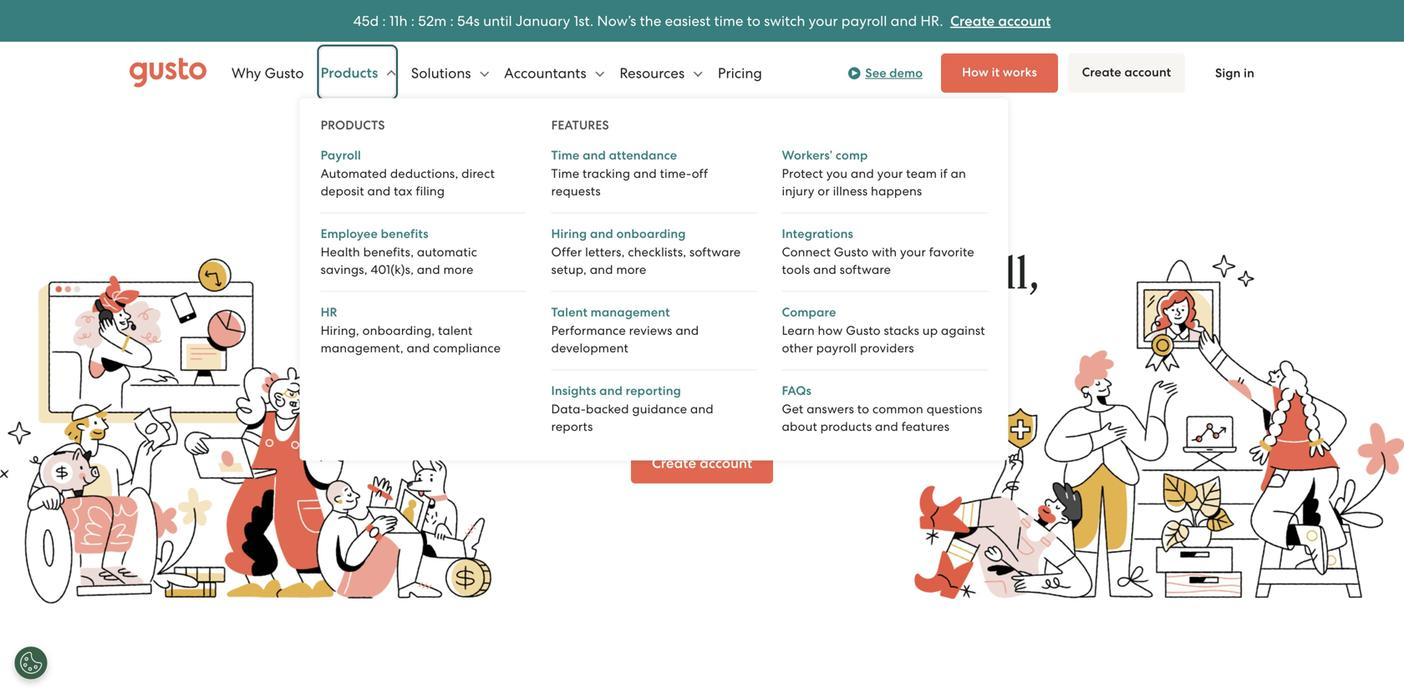 Task type: vqa. For each thing, say whether or not it's contained in the screenshot.


Task type: locate. For each thing, give the bounding box(es) containing it.
your right the switch
[[809, 12, 838, 29]]

the inside 4 5 d : 1 1 h : 5 2 m : 5 3 s until january 1st. now's the easiest time to switch your payroll and hr. create account
[[640, 12, 661, 29]]

2 horizontal spatial create
[[1082, 65, 1122, 80]]

is
[[669, 369, 679, 385]]

automated
[[321, 166, 387, 181]]

create account inside main element
[[1082, 65, 1171, 80]]

account up works
[[998, 12, 1051, 29]]

4 5 d : 1 1 h : 5 2 m : 5 3 s until january 1st. now's the easiest time to switch your payroll and hr. create account
[[354, 12, 1051, 29]]

0 vertical spatial the
[[640, 12, 661, 29]]

the right is
[[682, 369, 704, 385]]

1 more from the left
[[443, 262, 474, 277]]

tracking
[[583, 166, 630, 181]]

and up backed
[[600, 384, 623, 399]]

your inside 4 5 d : 1 1 h : 5 2 m : 5 3 s until january 1st. now's the easiest time to switch your payroll and hr. create account
[[809, 12, 838, 29]]

platform
[[712, 219, 770, 236], [676, 253, 832, 297]]

a
[[514, 369, 523, 385]]

more down "automatic"
[[443, 262, 474, 277]]

and left hr.
[[891, 12, 917, 29]]

5
[[362, 12, 370, 29], [418, 12, 427, 29], [458, 12, 466, 29]]

if
[[940, 166, 948, 181]]

team inside workers' comp protect you and your team if an injury or illness happens
[[906, 166, 937, 181]]

up
[[923, 324, 938, 338]]

sign
[[1215, 66, 1241, 81]]

0 horizontal spatial team
[[631, 369, 666, 385]]

main element
[[130, 48, 1275, 461]]

1 vertical spatial time
[[551, 166, 580, 181]]

sign in link
[[1195, 54, 1275, 92]]

payroll inside 4 5 d : 1 1 h : 5 2 m : 5 3 s until january 1st. now's the easiest time to switch your payroll and hr. create account
[[841, 12, 887, 29]]

to up products
[[857, 402, 870, 417]]

account
[[998, 12, 1051, 29], [1125, 65, 1171, 80], [700, 455, 753, 472]]

why gusto link
[[232, 48, 304, 98]]

1 vertical spatial create account
[[652, 455, 753, 472]]

people down business.
[[872, 389, 918, 405]]

to right time
[[747, 12, 760, 29]]

and left tax
[[367, 184, 391, 199]]

more down checklists,
[[616, 262, 647, 277]]

benefits, inside employee benefits health benefits, automatic savings, 401(k)s, and more
[[363, 245, 414, 260]]

0 vertical spatial create
[[950, 12, 995, 29]]

see demo
[[865, 66, 923, 81]]

0 vertical spatial to
[[747, 12, 760, 29]]

2
[[427, 12, 434, 29]]

easiest
[[665, 12, 711, 29]]

1 horizontal spatial software
[[840, 262, 891, 277]]

0 vertical spatial payroll
[[841, 12, 887, 29]]

payroll up the tiny image on the right
[[841, 12, 887, 29]]

deposit
[[321, 184, 364, 199]]

0 vertical spatial software
[[690, 245, 741, 260]]

0 horizontal spatial account
[[700, 455, 753, 472]]

2 more from the left
[[616, 262, 647, 277]]

and right "reviews"
[[676, 324, 699, 338]]

1 horizontal spatial create account
[[1082, 65, 1171, 80]]

successful
[[762, 369, 828, 385]]

1 vertical spatial payroll
[[816, 341, 857, 356]]

and down connect
[[813, 262, 837, 277]]

products up payroll
[[321, 118, 385, 133]]

your right with
[[900, 245, 926, 260]]

1 vertical spatial create
[[1082, 65, 1122, 80]]

time down features
[[551, 148, 580, 163]]

happens
[[871, 184, 922, 199]]

4
[[354, 12, 362, 29]]

1 horizontal spatial create account link
[[950, 12, 1051, 29]]

and inside employee benefits health benefits, automatic savings, 401(k)s, and more
[[417, 262, 440, 277]]

compare
[[782, 305, 836, 320]]

1 vertical spatial account
[[1125, 65, 1171, 80]]

0 vertical spatial you
[[827, 166, 848, 181]]

payroll
[[321, 148, 361, 163]]

0 horizontal spatial you
[[718, 389, 742, 405]]

software down 'the people platform'
[[690, 245, 741, 260]]

0 horizontal spatial more
[[443, 262, 474, 277]]

answers
[[807, 402, 854, 417]]

0 horizontal spatial create
[[652, 455, 696, 472]]

time up requests
[[551, 166, 580, 181]]

create right hr.
[[950, 12, 995, 29]]

compliance
[[433, 341, 501, 356]]

2 horizontal spatial 5
[[458, 12, 466, 29]]

0 vertical spatial hr
[[604, 253, 666, 297]]

and up key
[[692, 303, 758, 347]]

create right works
[[1082, 65, 1122, 80]]

hr up the management
[[604, 253, 666, 297]]

your up "happens"
[[877, 166, 903, 181]]

other
[[782, 341, 813, 356]]

products down 4
[[321, 64, 382, 82]]

account down business
[[700, 455, 753, 472]]

1 vertical spatial the
[[365, 253, 436, 297]]

you inside workers' comp protect you and your team if an injury or illness happens
[[827, 166, 848, 181]]

create
[[950, 12, 995, 29], [1082, 65, 1122, 80], [652, 455, 696, 472]]

gusto left with
[[834, 245, 869, 260]]

1 vertical spatial team
[[631, 369, 666, 385]]

0 horizontal spatial the
[[640, 12, 661, 29]]

insights
[[551, 384, 596, 399]]

and inside "payroll automated deductions, direct deposit and tax filing"
[[367, 184, 391, 199]]

easy-
[[571, 389, 607, 405]]

1 horizontal spatial benefits,
[[530, 303, 681, 347]]

team inside a well-supported team is the key to a successful business. with gusto's easy-to-use platform, you can empower your people and push your business forward.
[[631, 369, 666, 385]]

5 left "h :" in the top left of the page
[[362, 12, 370, 29]]

to left a
[[733, 369, 747, 385]]

0 horizontal spatial 5
[[362, 12, 370, 29]]

platform,
[[653, 389, 714, 405]]

software
[[690, 245, 741, 260], [840, 262, 891, 277]]

0 horizontal spatial the
[[365, 253, 436, 297]]

a well-supported team is the key to a successful business. with gusto's easy-to-use platform, you can empower your people and push your business forward.
[[486, 369, 918, 426]]

1 horizontal spatial team
[[906, 166, 937, 181]]

2 1 from the left
[[395, 12, 399, 29]]

0 vertical spatial time
[[551, 148, 580, 163]]

1 vertical spatial benefits,
[[530, 303, 681, 347]]

hr up hiring,
[[321, 305, 337, 320]]

0 horizontal spatial create account
[[652, 455, 753, 472]]

and inside 'the #1 rated hr platform for payroll, benefits, and more.'
[[692, 303, 758, 347]]

injury
[[782, 184, 815, 199]]

and inside a well-supported team is the key to a successful business. with gusto's easy-to-use platform, you can empower your people and push your business forward.
[[596, 409, 622, 426]]

the for the #1 rated hr platform for payroll, benefits, and more.
[[365, 253, 436, 297]]

the
[[634, 219, 659, 236], [365, 253, 436, 297]]

can
[[746, 389, 770, 405]]

you up business
[[718, 389, 742, 405]]

get
[[782, 402, 804, 417]]

and inside hr hiring, onboarding, talent management, and compliance
[[407, 341, 430, 356]]

and inside faqs get answers to common questions about products and features
[[875, 420, 899, 434]]

account left sign
[[1125, 65, 1171, 80]]

0 vertical spatial the
[[634, 219, 659, 236]]

the inside 'the #1 rated hr platform for payroll, benefits, and more.'
[[365, 253, 436, 297]]

0 horizontal spatial hr
[[321, 305, 337, 320]]

1 vertical spatial products
[[321, 118, 385, 133]]

1 horizontal spatial account
[[998, 12, 1051, 29]]

products inside dropdown button
[[321, 64, 382, 82]]

0 vertical spatial platform
[[712, 219, 770, 236]]

0 vertical spatial benefits,
[[363, 245, 414, 260]]

0 vertical spatial products
[[321, 64, 382, 82]]

1 horizontal spatial people
[[872, 389, 918, 405]]

with
[[486, 389, 517, 405]]

gusto inside compare learn how gusto stacks up against other payroll providers
[[846, 324, 881, 338]]

1 vertical spatial the
[[682, 369, 704, 385]]

payroll inside compare learn how gusto stacks up against other payroll providers
[[816, 341, 857, 356]]

2 vertical spatial create account link
[[631, 444, 773, 484]]

how
[[962, 65, 989, 80]]

and inside talent management performance reviews and development
[[676, 324, 699, 338]]

connect
[[782, 245, 831, 260]]

1 vertical spatial software
[[840, 262, 891, 277]]

and up tracking
[[583, 148, 606, 163]]

1st.
[[574, 12, 593, 29]]

hr hiring, onboarding, talent management, and compliance
[[321, 305, 501, 356]]

payroll down how
[[816, 341, 857, 356]]

resources
[[620, 65, 688, 82]]

features
[[902, 420, 950, 434]]

2 vertical spatial to
[[857, 402, 870, 417]]

1 products from the top
[[321, 64, 382, 82]]

your down platform,
[[661, 409, 690, 426]]

talent management performance reviews and development
[[551, 305, 699, 356]]

hiring and onboarding offer letters, checklists, software setup, and more
[[551, 227, 741, 277]]

faqs
[[782, 384, 812, 399]]

2 horizontal spatial account
[[1125, 65, 1171, 80]]

create inside main element
[[1082, 65, 1122, 80]]

the down benefits
[[365, 253, 436, 297]]

guidance
[[632, 402, 687, 417]]

backed
[[586, 402, 629, 417]]

2 vertical spatial create
[[652, 455, 696, 472]]

and down to-
[[596, 409, 622, 426]]

and down comp
[[851, 166, 874, 181]]

to inside faqs get answers to common questions about products and features
[[857, 402, 870, 417]]

0 vertical spatial create account
[[1082, 65, 1171, 80]]

1 vertical spatial gusto
[[834, 245, 869, 260]]

1 vertical spatial people
[[872, 389, 918, 405]]

software inside integrations connect gusto with your favorite tools and software
[[840, 262, 891, 277]]

2 vertical spatial account
[[700, 455, 753, 472]]

team up use
[[631, 369, 666, 385]]

management,
[[321, 341, 404, 356]]

accountants
[[504, 65, 590, 82]]

and down onboarding, at the left
[[407, 341, 430, 356]]

see demo link
[[847, 63, 923, 83]]

2 vertical spatial gusto
[[846, 324, 881, 338]]

1 time from the top
[[551, 148, 580, 163]]

1 horizontal spatial hr
[[604, 253, 666, 297]]

2 products from the top
[[321, 118, 385, 133]]

5 left s
[[458, 12, 466, 29]]

learn
[[782, 324, 815, 338]]

team left if
[[906, 166, 937, 181]]

1 horizontal spatial the
[[682, 369, 704, 385]]

to-
[[607, 389, 627, 405]]

how
[[818, 324, 843, 338]]

switch
[[764, 12, 805, 29]]

5 right "h :" in the top left of the page
[[418, 12, 427, 29]]

1 horizontal spatial you
[[827, 166, 848, 181]]

gusto up providers
[[846, 324, 881, 338]]

compare learn how gusto stacks up against other payroll providers
[[782, 305, 985, 356]]

benefits, inside 'the #1 rated hr platform for payroll, benefits, and more.'
[[530, 303, 681, 347]]

employee
[[321, 227, 378, 242]]

products button
[[321, 48, 396, 98]]

in
[[1244, 66, 1255, 81]]

1 vertical spatial hr
[[321, 305, 337, 320]]

payroll
[[841, 12, 887, 29], [816, 341, 857, 356]]

the
[[640, 12, 661, 29], [682, 369, 704, 385]]

gusto right why
[[265, 65, 304, 82]]

0 horizontal spatial benefits,
[[363, 245, 414, 260]]

and inside workers' comp protect you and your team if an injury or illness happens
[[851, 166, 874, 181]]

health
[[321, 245, 360, 260]]

software down with
[[840, 262, 891, 277]]

1 vertical spatial platform
[[676, 253, 832, 297]]

filing
[[416, 184, 445, 199]]

your inside workers' comp protect you and your team if an injury or illness happens
[[877, 166, 903, 181]]

1 vertical spatial you
[[718, 389, 742, 405]]

business
[[694, 409, 749, 426]]

people up checklists,
[[662, 219, 708, 236]]

the up checklists,
[[634, 219, 659, 236]]

0 vertical spatial team
[[906, 166, 937, 181]]

business.
[[831, 369, 890, 385]]

to
[[747, 12, 760, 29], [733, 369, 747, 385], [857, 402, 870, 417]]

well-
[[527, 369, 559, 385]]

and down "automatic"
[[417, 262, 440, 277]]

you up or
[[827, 166, 848, 181]]

0 vertical spatial people
[[662, 219, 708, 236]]

0 horizontal spatial create account link
[[631, 444, 773, 484]]

1 horizontal spatial the
[[634, 219, 659, 236]]

1 vertical spatial create account link
[[1068, 54, 1185, 93]]

0 horizontal spatial software
[[690, 245, 741, 260]]

off
[[692, 166, 708, 181]]

and inside 4 5 d : 1 1 h : 5 2 m : 5 3 s until january 1st. now's the easiest time to switch your payroll and hr. create account
[[891, 12, 917, 29]]

1 horizontal spatial more
[[616, 262, 647, 277]]

and down "common"
[[875, 420, 899, 434]]

you
[[827, 166, 848, 181], [718, 389, 742, 405]]

hr inside hr hiring, onboarding, talent management, and compliance
[[321, 305, 337, 320]]

create down guidance at the left of the page
[[652, 455, 696, 472]]

your down business.
[[839, 389, 868, 405]]

the right now's
[[640, 12, 661, 29]]

1 vertical spatial to
[[733, 369, 747, 385]]

1 horizontal spatial 5
[[418, 12, 427, 29]]

onboarding,
[[362, 324, 435, 338]]

performance
[[551, 324, 626, 338]]

1
[[390, 12, 395, 29], [395, 12, 399, 29]]

create account link inside the #1 rated hr platform for payroll, benefits, and more. main content
[[631, 444, 773, 484]]

solutions
[[411, 65, 475, 82]]



Task type: describe. For each thing, give the bounding box(es) containing it.
tools
[[782, 262, 810, 277]]

reports
[[551, 420, 593, 434]]

direct
[[462, 166, 495, 181]]

integrations connect gusto with your favorite tools and software
[[782, 227, 975, 277]]

how it works link
[[941, 54, 1058, 93]]

requests
[[551, 184, 601, 199]]

protect
[[782, 166, 823, 181]]

online payroll services, hr, and benefits | gusto image
[[130, 58, 206, 88]]

solutions button
[[411, 48, 489, 98]]

people inside a well-supported team is the key to a successful business. with gusto's easy-to-use platform, you can empower your people and push your business forward.
[[872, 389, 918, 405]]

it
[[992, 65, 1000, 80]]

2 time from the top
[[551, 166, 580, 181]]

payroll automated deductions, direct deposit and tax filing
[[321, 148, 495, 199]]

checklists,
[[628, 245, 686, 260]]

benefits
[[381, 227, 429, 242]]

talent
[[438, 324, 473, 338]]

0 vertical spatial gusto
[[265, 65, 304, 82]]

platform inside 'the #1 rated hr platform for payroll, benefits, and more.'
[[676, 253, 832, 297]]

create account inside the #1 rated hr platform for payroll, benefits, and more. main content
[[652, 455, 753, 472]]

and down the attendance on the left top of page
[[634, 166, 657, 181]]

development
[[551, 341, 629, 356]]

the for the people platform
[[634, 219, 659, 236]]

hr inside 'the #1 rated hr platform for payroll, benefits, and more.'
[[604, 253, 666, 297]]

stacks
[[884, 324, 920, 338]]

why gusto
[[232, 65, 304, 82]]

account inside main element
[[1125, 65, 1171, 80]]

gusto inside integrations connect gusto with your favorite tools and software
[[834, 245, 869, 260]]

savings,
[[321, 262, 368, 277]]

faqs get answers to common questions about products and features
[[782, 384, 983, 434]]

software inside hiring and onboarding offer letters, checklists, software setup, and more
[[690, 245, 741, 260]]

time-
[[660, 166, 692, 181]]

and down the letters,
[[590, 262, 613, 277]]

to inside 4 5 d : 1 1 h : 5 2 m : 5 3 s until january 1st. now's the easiest time to switch your payroll and hr. create account
[[747, 12, 760, 29]]

employee benefits health benefits, automatic savings, 401(k)s, and more
[[321, 227, 477, 277]]

data-
[[551, 402, 586, 417]]

until
[[483, 12, 512, 29]]

1 5 from the left
[[362, 12, 370, 29]]

illness
[[833, 184, 868, 199]]

rated
[[501, 253, 594, 297]]

3
[[466, 12, 474, 29]]

2 5 from the left
[[418, 12, 427, 29]]

resources button
[[620, 48, 703, 98]]

see
[[865, 66, 887, 81]]

you inside a well-supported team is the key to a successful business. with gusto's easy-to-use platform, you can empower your people and push your business forward.
[[718, 389, 742, 405]]

and down key
[[690, 402, 714, 417]]

#1
[[447, 253, 491, 297]]

questions
[[927, 402, 983, 417]]

push
[[626, 409, 657, 426]]

pricing link
[[718, 48, 762, 98]]

use
[[627, 389, 650, 405]]

create inside the #1 rated hr platform for payroll, benefits, and more. main content
[[652, 455, 696, 472]]

reviews
[[629, 324, 673, 338]]

against
[[941, 324, 985, 338]]

key
[[707, 369, 729, 385]]

d :
[[370, 12, 386, 29]]

and inside integrations connect gusto with your favorite tools and software
[[813, 262, 837, 277]]

accountants button
[[504, 48, 604, 98]]

january
[[515, 12, 570, 29]]

the people platform
[[634, 219, 770, 236]]

tax
[[394, 184, 413, 199]]

providers
[[860, 341, 914, 356]]

features
[[551, 118, 609, 133]]

more inside hiring and onboarding offer letters, checklists, software setup, and more
[[616, 262, 647, 277]]

offer
[[551, 245, 582, 260]]

account inside the #1 rated hr platform for payroll, benefits, and more. main content
[[700, 455, 753, 472]]

now's
[[597, 12, 636, 29]]

your inside integrations connect gusto with your favorite tools and software
[[900, 245, 926, 260]]

an
[[951, 166, 966, 181]]

insights and reporting data-backed guidance and reports
[[551, 384, 714, 434]]

integrations
[[782, 227, 854, 242]]

more inside employee benefits health benefits, automatic savings, 401(k)s, and more
[[443, 262, 474, 277]]

demo
[[890, 66, 923, 81]]

setup,
[[551, 262, 587, 277]]

workers' comp protect you and your team if an injury or illness happens
[[782, 148, 966, 199]]

workers'
[[782, 148, 833, 163]]

products
[[821, 420, 872, 434]]

common
[[873, 402, 924, 417]]

time and attendance time tracking and time-off requests
[[551, 148, 708, 199]]

h :
[[399, 12, 415, 29]]

about
[[782, 420, 817, 434]]

more.
[[769, 303, 875, 347]]

for
[[843, 253, 894, 297]]

0 vertical spatial create account link
[[950, 12, 1051, 29]]

1 horizontal spatial create
[[950, 12, 995, 29]]

pricing
[[718, 65, 762, 82]]

works
[[1003, 65, 1037, 80]]

payroll,
[[904, 253, 1039, 297]]

onboarding
[[616, 227, 686, 242]]

the inside a well-supported team is the key to a successful business. with gusto's easy-to-use platform, you can empower your people and push your business forward.
[[682, 369, 704, 385]]

hr.
[[920, 12, 943, 29]]

to inside a well-supported team is the key to a successful business. with gusto's easy-to-use platform, you can empower your people and push your business forward.
[[733, 369, 747, 385]]

the #1 rated hr platform for payroll, benefits, and more.
[[365, 253, 1039, 347]]

attendance
[[609, 148, 677, 163]]

the #1 rated hr platform for payroll, benefits, and more. main content
[[0, 104, 1404, 689]]

tiny image
[[852, 70, 858, 76]]

1 1 from the left
[[390, 12, 395, 29]]

gusto's
[[521, 389, 568, 405]]

0 vertical spatial account
[[998, 12, 1051, 29]]

favorite
[[929, 245, 975, 260]]

0 horizontal spatial people
[[662, 219, 708, 236]]

and up the letters,
[[590, 227, 613, 242]]

forward.
[[752, 409, 809, 426]]

2 horizontal spatial create account link
[[1068, 54, 1185, 93]]

3 5 from the left
[[458, 12, 466, 29]]



